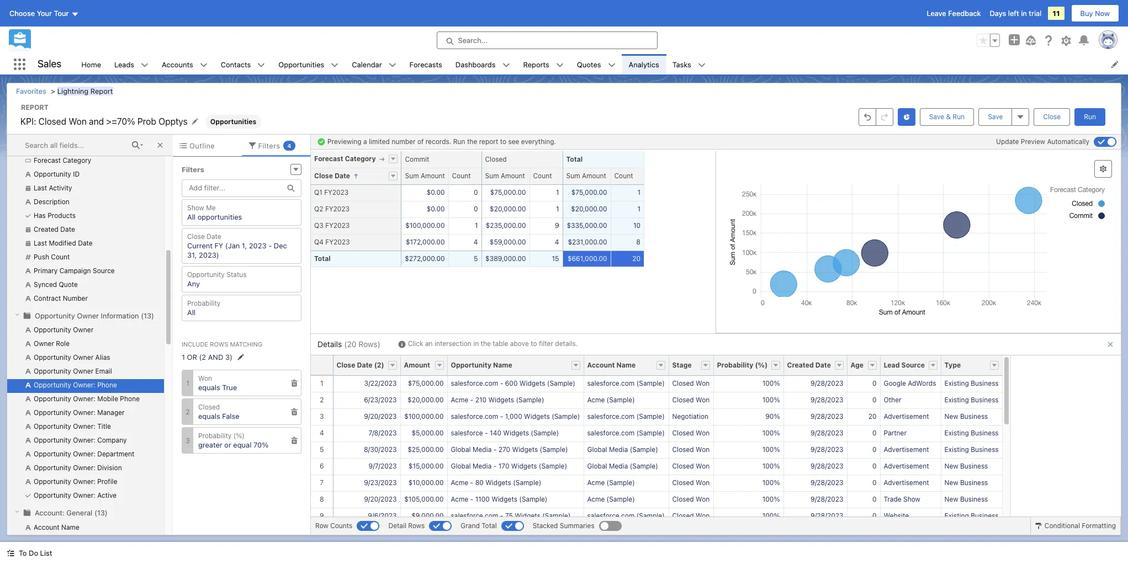 Task type: describe. For each thing, give the bounding box(es) containing it.
accounts
[[162, 60, 193, 69]]

quotes link
[[570, 54, 608, 75]]

tour
[[54, 9, 69, 18]]

list
[[40, 549, 52, 558]]

accounts list item
[[155, 54, 214, 75]]

to
[[19, 549, 27, 558]]

choose your tour
[[9, 9, 69, 18]]

list containing home
[[75, 54, 1128, 75]]

feedback
[[948, 9, 981, 18]]

tasks list item
[[666, 54, 712, 75]]

home
[[81, 60, 101, 69]]

leave
[[927, 9, 946, 18]]

text default image for tasks
[[698, 61, 706, 69]]

do
[[29, 549, 38, 558]]

quotes list item
[[570, 54, 622, 75]]

analytics
[[629, 60, 659, 69]]

text default image for opportunities
[[331, 61, 339, 69]]

choose your tour button
[[9, 4, 79, 22]]

tasks
[[672, 60, 691, 69]]

analytics link
[[622, 54, 666, 75]]

11
[[1053, 9, 1060, 18]]

forecasts link
[[403, 54, 449, 75]]

leave feedback link
[[927, 9, 981, 18]]

forecasts
[[410, 60, 442, 69]]

text default image for contacts
[[258, 61, 265, 69]]

quotes
[[577, 60, 601, 69]]

your
[[37, 9, 52, 18]]

calendar list item
[[345, 54, 403, 75]]

in
[[1021, 9, 1027, 18]]

contacts
[[221, 60, 251, 69]]

dashboards link
[[449, 54, 502, 75]]

dashboards
[[456, 60, 496, 69]]

buy now
[[1081, 9, 1110, 18]]

contacts link
[[214, 54, 258, 75]]



Task type: vqa. For each thing, say whether or not it's contained in the screenshot.
text default icon corresponding to Contacts
yes



Task type: locate. For each thing, give the bounding box(es) containing it.
group
[[977, 34, 1000, 47]]

text default image for reports
[[556, 61, 564, 69]]

text default image inside to do list button
[[7, 550, 14, 557]]

text default image right calendar
[[389, 61, 396, 69]]

text default image left reports link
[[502, 61, 510, 69]]

text default image for accounts
[[200, 61, 207, 69]]

text default image for quotes
[[608, 61, 616, 69]]

leads list item
[[108, 54, 155, 75]]

reports list item
[[517, 54, 570, 75]]

tasks link
[[666, 54, 698, 75]]

text default image right leads
[[141, 61, 149, 69]]

choose
[[9, 9, 35, 18]]

days left in trial
[[990, 9, 1042, 18]]

text default image inside accounts list item
[[200, 61, 207, 69]]

text default image for calendar
[[389, 61, 396, 69]]

3 text default image from the left
[[331, 61, 339, 69]]

1 text default image from the left
[[200, 61, 207, 69]]

opportunities list item
[[272, 54, 345, 75]]

text default image right accounts
[[200, 61, 207, 69]]

now
[[1095, 9, 1110, 18]]

list
[[75, 54, 1128, 75]]

buy
[[1081, 9, 1093, 18]]

text default image right quotes at top right
[[608, 61, 616, 69]]

buy now button
[[1071, 4, 1119, 22]]

text default image inside opportunities list item
[[331, 61, 339, 69]]

opportunities
[[279, 60, 324, 69]]

text default image inside calendar list item
[[389, 61, 396, 69]]

text default image right contacts
[[258, 61, 265, 69]]

text default image inside dashboards list item
[[502, 61, 510, 69]]

left
[[1008, 9, 1019, 18]]

text default image inside quotes list item
[[608, 61, 616, 69]]

home link
[[75, 54, 108, 75]]

calendar
[[352, 60, 382, 69]]

search...
[[458, 36, 488, 45]]

text default image inside leads list item
[[141, 61, 149, 69]]

search... button
[[437, 31, 657, 49]]

to do list button
[[0, 542, 59, 564]]

5 text default image from the left
[[608, 61, 616, 69]]

2 text default image from the left
[[258, 61, 265, 69]]

sales
[[38, 58, 61, 70]]

opportunities link
[[272, 54, 331, 75]]

reports
[[523, 60, 549, 69]]

trial
[[1029, 9, 1042, 18]]

contacts list item
[[214, 54, 272, 75]]

text default image right reports
[[556, 61, 564, 69]]

text default image
[[200, 61, 207, 69], [258, 61, 265, 69], [331, 61, 339, 69], [556, 61, 564, 69], [608, 61, 616, 69]]

calendar link
[[345, 54, 389, 75]]

text default image inside tasks list item
[[698, 61, 706, 69]]

leads link
[[108, 54, 141, 75]]

reports link
[[517, 54, 556, 75]]

accounts link
[[155, 54, 200, 75]]

text default image inside reports list item
[[556, 61, 564, 69]]

dashboards list item
[[449, 54, 517, 75]]

text default image left calendar link
[[331, 61, 339, 69]]

text default image inside contacts list item
[[258, 61, 265, 69]]

leave feedback
[[927, 9, 981, 18]]

text default image
[[141, 61, 149, 69], [389, 61, 396, 69], [502, 61, 510, 69], [698, 61, 706, 69], [7, 550, 14, 557]]

text default image right the tasks
[[698, 61, 706, 69]]

leads
[[114, 60, 134, 69]]

text default image for leads
[[141, 61, 149, 69]]

4 text default image from the left
[[556, 61, 564, 69]]

to do list
[[19, 549, 52, 558]]

text default image for dashboards
[[502, 61, 510, 69]]

days
[[990, 9, 1006, 18]]

text default image left the to at the bottom left of page
[[7, 550, 14, 557]]



